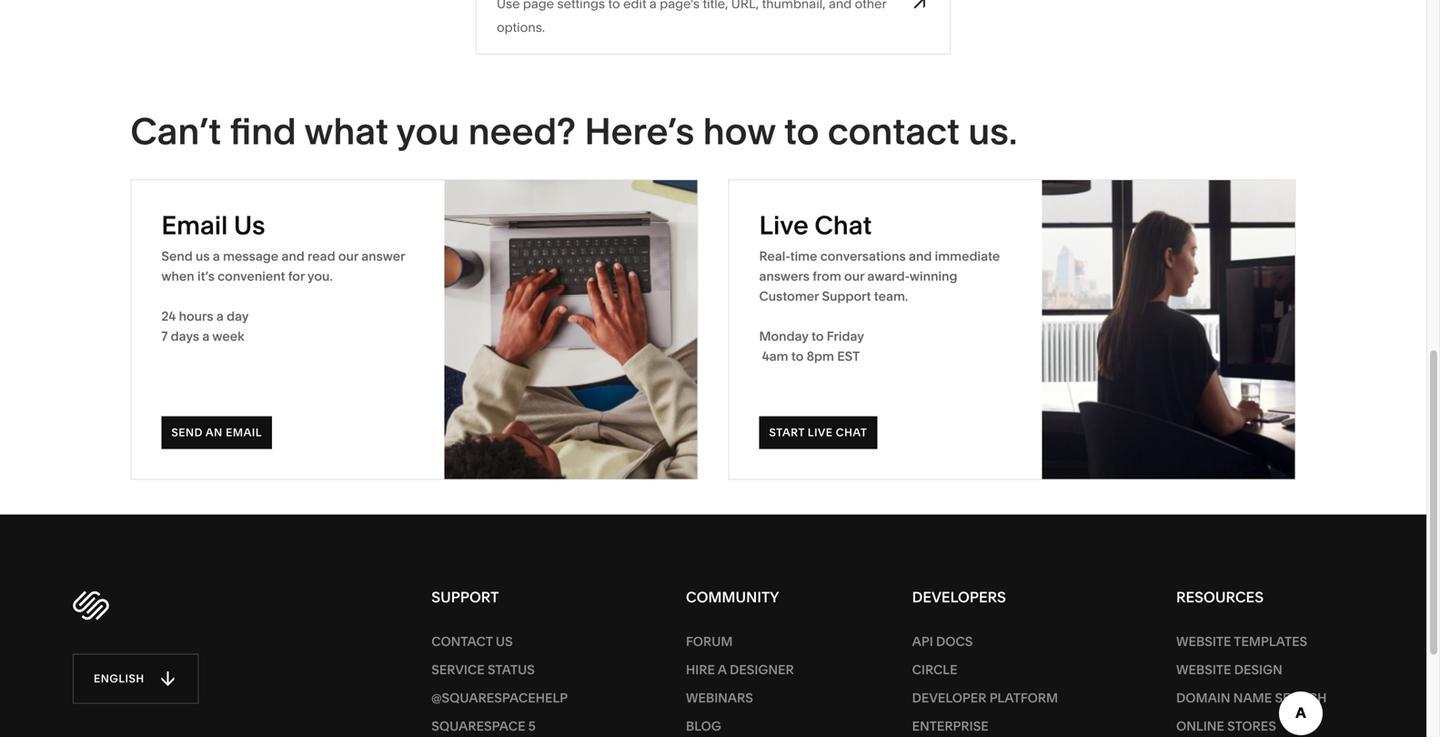 Task type: vqa. For each thing, say whether or not it's contained in the screenshot.


Task type: describe. For each thing, give the bounding box(es) containing it.
blog
[[686, 718, 722, 734]]

contact
[[828, 109, 960, 153]]

online stores
[[1177, 718, 1277, 734]]

webinars
[[686, 690, 753, 706]]

a inside email us send us a message and read our answer when it's convenient for you.
[[213, 249, 220, 264]]

it's
[[197, 269, 215, 284]]

use
[[497, 0, 520, 11]]

us for contact
[[496, 634, 513, 649]]

days
[[171, 329, 199, 344]]

hours
[[179, 309, 214, 324]]

our inside live chat real-time conversations and immediate answers from our award-winning customer support team.
[[845, 269, 865, 284]]

live
[[759, 210, 809, 241]]

can't find what you need? here's how to contact us.
[[130, 109, 1018, 153]]

designer
[[730, 662, 794, 677]]

stores
[[1228, 718, 1277, 734]]

convenient
[[218, 269, 285, 284]]

docs
[[937, 634, 973, 649]]

immediate
[[935, 249, 1000, 264]]

email
[[161, 210, 228, 241]]

email
[[226, 426, 262, 439]]

status
[[488, 662, 535, 677]]

week
[[212, 329, 245, 344]]

how
[[703, 109, 776, 153]]

title,
[[703, 0, 728, 11]]

start live chat button
[[759, 416, 878, 449]]

can't find what you need? here's how to contact us. main content
[[0, 0, 1427, 733]]

online stores link
[[1177, 712, 1354, 737]]

webinars link
[[686, 684, 794, 712]]

to up 8pm at the right
[[812, 329, 824, 344]]

api docs
[[913, 634, 973, 649]]

and inside live chat real-time conversations and immediate answers from our award-winning customer support team.
[[909, 249, 932, 264]]

conversations
[[821, 249, 906, 264]]

community
[[686, 588, 779, 606]]

chat
[[815, 210, 872, 241]]

to right how
[[784, 109, 820, 153]]

@squarespacehelp
[[432, 690, 568, 706]]

support
[[822, 289, 871, 304]]

email us send us a message and read our answer when it's convenient for you.
[[161, 210, 405, 284]]

hire
[[686, 662, 715, 677]]

domain
[[1177, 690, 1231, 706]]

online
[[1177, 718, 1225, 734]]

use page settings to edit a page's title, url, thumbnail, and other options.
[[497, 0, 887, 35]]

us.
[[969, 109, 1018, 153]]

thumbnail,
[[762, 0, 826, 11]]

find
[[230, 109, 297, 153]]

domain name search
[[1177, 690, 1327, 706]]

name
[[1234, 690, 1273, 706]]

contact us link
[[432, 627, 568, 656]]

team.
[[874, 289, 909, 304]]

api
[[913, 634, 934, 649]]

website design
[[1177, 662, 1283, 677]]

enterprise
[[913, 718, 989, 734]]

edit
[[623, 0, 647, 11]]

can't
[[130, 109, 221, 153]]

you.
[[308, 269, 333, 284]]

developer
[[913, 690, 987, 706]]

live
[[808, 426, 833, 439]]

live chat real-time conversations and immediate answers from our award-winning customer support team.
[[759, 210, 1000, 304]]

use page settings to edit a page's title, url, thumbnail, and other options. link
[[476, 0, 951, 55]]

website for website design
[[1177, 662, 1232, 677]]

answers
[[759, 269, 810, 284]]

winning
[[910, 269, 958, 284]]

service status
[[432, 662, 535, 677]]

page
[[523, 0, 554, 11]]

url,
[[732, 0, 759, 11]]

settings
[[557, 0, 605, 11]]

a left the "day"
[[216, 309, 224, 324]]

send
[[171, 426, 203, 439]]

read
[[308, 249, 335, 264]]

website design link
[[1177, 656, 1354, 684]]



Task type: locate. For each thing, give the bounding box(es) containing it.
1 vertical spatial website
[[1177, 662, 1232, 677]]

from
[[813, 269, 842, 284]]

message
[[223, 249, 279, 264]]

developer platform link
[[913, 684, 1059, 712]]

7
[[161, 329, 168, 344]]

to right 4am
[[792, 349, 804, 364]]

contact us
[[432, 634, 513, 649]]

0 horizontal spatial us
[[234, 210, 265, 241]]

a right us
[[213, 249, 220, 264]]

enterprise link
[[913, 712, 1059, 737]]

our
[[338, 249, 359, 264], [845, 269, 865, 284]]

api docs link
[[913, 627, 1059, 656]]

page's
[[660, 0, 700, 11]]

1 horizontal spatial us
[[496, 634, 513, 649]]

forum
[[686, 634, 733, 649]]

for
[[288, 269, 305, 284]]

support
[[432, 588, 499, 606]]

and left other
[[829, 0, 852, 11]]

templates
[[1234, 634, 1308, 649]]

customer
[[759, 289, 819, 304]]

circle link
[[913, 656, 1059, 684]]

resources
[[1177, 588, 1264, 606]]

day
[[227, 309, 249, 324]]

0 horizontal spatial and
[[282, 249, 305, 264]]

english
[[94, 672, 144, 685]]

24
[[161, 309, 176, 324]]

real-
[[759, 249, 791, 264]]

us for email
[[234, 210, 265, 241]]

send an email button
[[161, 416, 272, 449]]

0 vertical spatial website
[[1177, 634, 1232, 649]]

need?
[[468, 109, 576, 153]]

a right 'days'
[[202, 329, 210, 344]]

2 website from the top
[[1177, 662, 1232, 677]]

blog link
[[686, 712, 794, 737]]

english link
[[73, 654, 432, 704]]

squarespace 5 link
[[432, 712, 568, 737]]

developer platform
[[913, 690, 1059, 706]]

start live chat
[[769, 426, 868, 439]]

website templates
[[1177, 634, 1308, 649]]

a inside use page settings to edit a page's title, url, thumbnail, and other options.
[[650, 0, 657, 11]]

answer
[[362, 249, 405, 264]]

english button
[[73, 654, 199, 704]]

our right read
[[338, 249, 359, 264]]

circle
[[913, 662, 958, 677]]

to inside use page settings to edit a page's title, url, thumbnail, and other options.
[[608, 0, 620, 11]]

developers
[[913, 588, 1006, 606]]

a right edit on the left of page
[[650, 0, 657, 11]]

here's
[[585, 109, 695, 153]]

us up message
[[234, 210, 265, 241]]

1 horizontal spatial and
[[829, 0, 852, 11]]

when
[[161, 269, 194, 284]]

0 vertical spatial our
[[338, 249, 359, 264]]

chat
[[836, 426, 868, 439]]

1 vertical spatial our
[[845, 269, 865, 284]]

and inside email us send us a message and read our answer when it's convenient for you.
[[282, 249, 305, 264]]

to
[[608, 0, 620, 11], [784, 109, 820, 153], [812, 329, 824, 344], [792, 349, 804, 364]]

hire a designer
[[686, 662, 794, 677]]

website templates link
[[1177, 627, 1354, 656]]

monday to friday 4am to 8pm est
[[759, 329, 864, 364]]

other
[[855, 0, 887, 11]]

and up for
[[282, 249, 305, 264]]

search
[[1275, 690, 1327, 706]]

our inside email us send us a message and read our answer when it's convenient for you.
[[338, 249, 359, 264]]

award-
[[868, 269, 910, 284]]

send an email
[[171, 426, 262, 439]]

website for website templates
[[1177, 634, 1232, 649]]

squarespace 5
[[432, 718, 536, 734]]

an
[[206, 426, 223, 439]]

4am
[[762, 349, 789, 364]]

to left edit on the left of page
[[608, 0, 620, 11]]

and
[[829, 0, 852, 11], [282, 249, 305, 264], [909, 249, 932, 264]]

8pm
[[807, 349, 835, 364]]

and up winning
[[909, 249, 932, 264]]

start
[[769, 426, 805, 439]]

1 website from the top
[[1177, 634, 1232, 649]]

2 horizontal spatial and
[[909, 249, 932, 264]]

1 horizontal spatial our
[[845, 269, 865, 284]]

forum link
[[686, 627, 794, 656]]

domain name search link
[[1177, 684, 1354, 712]]

design
[[1235, 662, 1283, 677]]

us inside email us send us a message and read our answer when it's convenient for you.
[[234, 210, 265, 241]]

squarespace
[[432, 718, 526, 734]]

you
[[396, 109, 460, 153]]

a
[[650, 0, 657, 11], [213, 249, 220, 264], [216, 309, 224, 324], [202, 329, 210, 344], [718, 662, 727, 677]]

our up support
[[845, 269, 865, 284]]

website
[[1177, 634, 1232, 649], [1177, 662, 1232, 677]]

us up service status link
[[496, 634, 513, 649]]

0 horizontal spatial our
[[338, 249, 359, 264]]

service status link
[[432, 656, 568, 684]]

est
[[837, 349, 860, 364]]

0 vertical spatial us
[[234, 210, 265, 241]]

service
[[432, 662, 485, 677]]

@squarespacehelp link
[[432, 684, 568, 712]]

a right hire
[[718, 662, 727, 677]]

5
[[529, 718, 536, 734]]

contact
[[432, 634, 493, 649]]

send
[[161, 249, 193, 264]]

1 vertical spatial us
[[496, 634, 513, 649]]

website up domain
[[1177, 662, 1232, 677]]

website up website design at the right bottom
[[1177, 634, 1232, 649]]

monday
[[759, 329, 809, 344]]

and inside use page settings to edit a page's title, url, thumbnail, and other options.
[[829, 0, 852, 11]]



